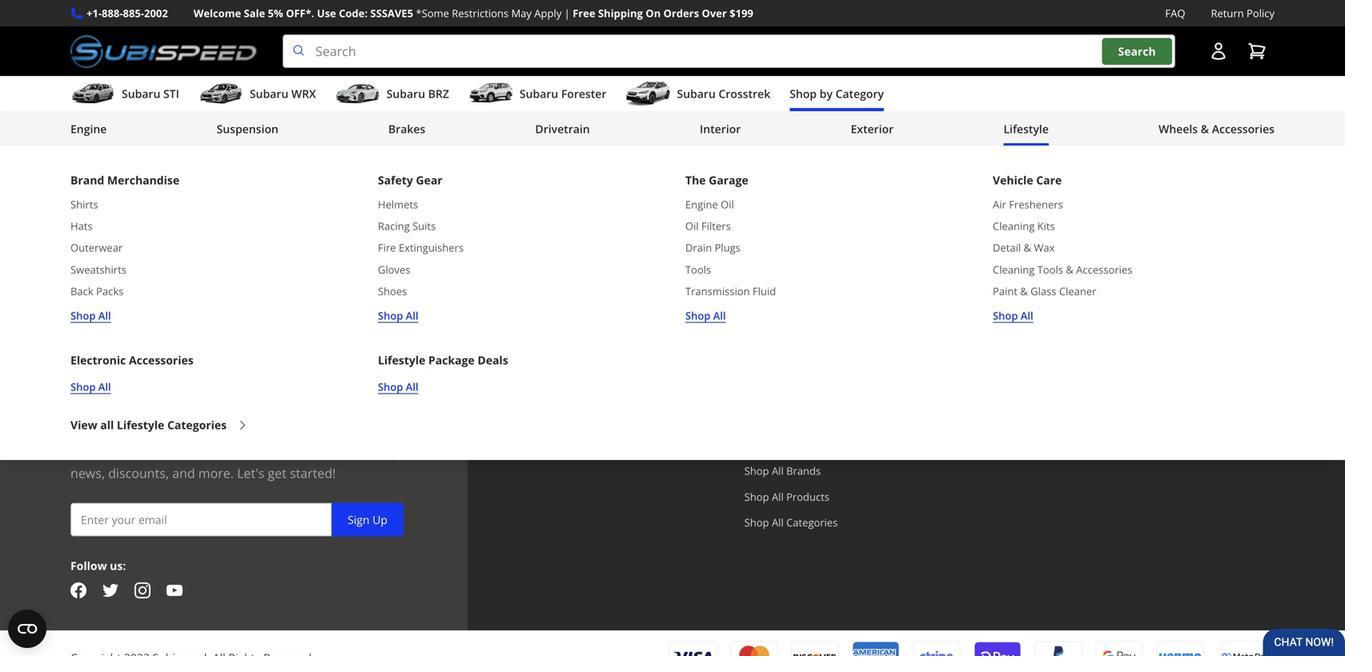 Task type: describe. For each thing, give the bounding box(es) containing it.
safety gear
[[378, 173, 443, 188]]

shipping
[[598, 6, 643, 20]]

may
[[511, 6, 532, 20]]

air
[[993, 197, 1006, 212]]

care
[[1036, 173, 1062, 188]]

+1-888-885-2002
[[86, 6, 168, 20]]

main element
[[0, 76, 1345, 460]]

& left wax
[[1024, 241, 1031, 255]]

shop custom-fit parts to take your vehicle to the next level
[[706, 232, 957, 265]]

accessories inside dropdown button
[[1212, 121, 1275, 137]]

a subaru forester thumbnail image image
[[468, 82, 513, 106]]

shirts
[[70, 197, 98, 212]]

1 horizontal spatial free
[[573, 6, 595, 20]]

1 cleaning from the top
[[993, 219, 1035, 233]]

the
[[685, 173, 706, 188]]

shop all link for safety
[[378, 307, 419, 324]]

category
[[836, 86, 884, 101]]

offers
[[143, 232, 174, 247]]

track and view all orders from one central hub
[[1027, 232, 1270, 247]]

shop inside shop custom-fit parts to take your vehicle to the next level
[[706, 232, 732, 247]]

sssave5
[[370, 6, 413, 20]]

2 vertical spatial lifestyle
[[117, 418, 164, 433]]

subaru wrx
[[250, 86, 316, 101]]

subaru for subaru crosstrek
[[677, 86, 716, 101]]

subaru sti
[[122, 86, 179, 101]]

shop up about us
[[993, 309, 1018, 323]]

for
[[336, 444, 354, 461]]

888-
[[102, 6, 123, 20]]

drivetrain button
[[535, 115, 590, 147]]

vehicle
[[887, 232, 923, 247]]

electronic
[[70, 353, 126, 368]]

exciting
[[357, 444, 403, 461]]

outerwear
[[70, 241, 123, 255]]

shop all button for vehicle
[[993, 307, 1034, 324]]

hats
[[70, 219, 93, 233]]

2 cleaning from the top
[[993, 262, 1035, 277]]

return
[[1211, 6, 1244, 20]]

engine for engine
[[70, 121, 107, 137]]

5%
[[268, 6, 283, 20]]

and inside get exclusive offers and rewards every time you shop! plus, explore other ways to earn
[[177, 232, 197, 247]]

shop all button down lifestyle package deals
[[378, 379, 419, 396]]

0 vertical spatial all
[[1107, 232, 1119, 247]]

about
[[968, 326, 1005, 344]]

all inside lifestyle element
[[100, 418, 114, 433]]

transmission
[[685, 284, 750, 299]]

started!
[[290, 465, 336, 482]]

shop all for the
[[685, 309, 726, 323]]

subaru brz button
[[335, 79, 449, 111]]

a subaru wrx thumbnail image image
[[198, 82, 243, 106]]

in
[[297, 444, 308, 461]]

return policy
[[1211, 6, 1275, 20]]

welcome
[[194, 6, 241, 20]]

deals
[[478, 353, 508, 368]]

lifestyle for lifestyle
[[1004, 121, 1049, 137]]

lifestyle button
[[1004, 115, 1049, 147]]

1 orders from the left
[[514, 232, 549, 247]]

safety
[[378, 173, 413, 188]]

means
[[151, 444, 191, 461]]

tools inside the engine oil oil filters drain plugs tools transmission fluid
[[685, 262, 711, 277]]

subaru wrx button
[[198, 79, 316, 111]]

code:
[[339, 6, 368, 20]]

subaru forester button
[[468, 79, 607, 111]]

shoes
[[378, 284, 407, 299]]

metapay image
[[1222, 654, 1270, 657]]

all down "shop all brands"
[[772, 490, 784, 504]]

view
[[1081, 232, 1104, 247]]

air fresheners cleaning kits detail & wax cleaning tools & accessories paint & glass cleaner
[[993, 197, 1133, 299]]

venmo image
[[1156, 641, 1204, 657]]

all for vehicle's shop all button
[[1021, 309, 1034, 323]]

subaru for subaru brz
[[387, 86, 425, 101]]

faq link
[[1165, 5, 1186, 22]]

tools inside air fresheners cleaning kits detail & wax cleaning tools & accessories paint & glass cleaner
[[1038, 262, 1063, 277]]

more.
[[198, 465, 234, 482]]

exterior
[[851, 121, 894, 137]]

drivetrain
[[535, 121, 590, 137]]

a subaru crosstrek thumbnail image image
[[626, 82, 671, 106]]

shirts hats outerwear sweatshirts back packs
[[70, 197, 126, 299]]

shop by category button
[[790, 79, 884, 111]]

shop inside 'shop by category' dropdown button
[[790, 86, 817, 101]]

amex image
[[852, 641, 900, 657]]

apply
[[534, 6, 562, 20]]

explore
[[157, 250, 196, 265]]

wheels & accessories
[[1159, 121, 1275, 137]]

shop down 'shop all products'
[[744, 516, 769, 530]]

885-
[[123, 6, 144, 20]]

all left brands
[[772, 464, 784, 479]]

to right vehicle
[[926, 232, 937, 247]]

wrx
[[291, 86, 316, 101]]

shipping
[[450, 232, 495, 247]]

a subaru brz thumbnail image image
[[335, 82, 380, 106]]

and left view
[[1058, 232, 1078, 247]]

engine oil oil filters drain plugs tools transmission fluid
[[685, 197, 776, 299]]

us:
[[110, 559, 126, 574]]

youtube logo image
[[167, 583, 183, 599]]

paint
[[993, 284, 1018, 299]]

drain
[[685, 241, 712, 255]]

shop by category
[[790, 86, 884, 101]]

Enter your email text field
[[70, 503, 404, 537]]

1 vertical spatial categories
[[786, 516, 838, 530]]

subscribing
[[297, 423, 366, 440]]

sti
[[163, 86, 179, 101]]

all for shop all button corresponding to the
[[713, 309, 726, 323]]

exclusive
[[93, 232, 140, 247]]

glass
[[1031, 284, 1057, 299]]

on
[[498, 232, 512, 247]]

lifestyle package deals
[[378, 353, 508, 368]]

stripe image
[[913, 641, 961, 657]]

a collage of action shots of vehicles image
[[0, 0, 1345, 149]]

2 subispeed logo image from the top
[[70, 325, 257, 358]]

back
[[70, 284, 93, 299]]

shop all brands link
[[744, 464, 838, 479]]

shop up 'shop all products'
[[744, 464, 769, 479]]

products
[[786, 490, 830, 504]]

shop all link down lifestyle package deals
[[378, 379, 419, 396]]

sweatshirts
[[70, 262, 126, 277]]

shop!
[[97, 250, 126, 265]]

all for shop all button for safety
[[406, 309, 419, 323]]

welcome sale 5% off*. use code: sssave5 *some restrictions may apply | free shipping on orders over $199
[[194, 6, 754, 20]]

suspension button
[[217, 115, 279, 147]]

restrictions
[[452, 6, 509, 20]]

shop all link down the electronic
[[70, 379, 111, 396]]

suspension
[[217, 121, 279, 137]]

twitter logo image
[[102, 583, 119, 599]]

shop down "shop all brands"
[[744, 490, 769, 504]]

subaru forester
[[520, 86, 607, 101]]

shop all down lifestyle package deals
[[378, 380, 419, 394]]

follow us:
[[70, 559, 126, 574]]

first
[[270, 444, 294, 461]]

sign up button
[[332, 503, 404, 537]]

subaru for subaru sti
[[122, 86, 160, 101]]

discover image
[[791, 641, 839, 657]]

discounts,
[[108, 465, 169, 482]]

brands
[[786, 464, 821, 479]]

to inside get exclusive offers and rewards every time you shop! plus, explore other ways to earn
[[259, 250, 270, 265]]

shop all for brand
[[70, 309, 111, 323]]

instagram logo image
[[135, 583, 151, 599]]

plugs
[[715, 241, 741, 255]]

shoppay image
[[974, 641, 1022, 657]]

brakes button
[[388, 115, 425, 147]]

extinguishers
[[399, 241, 464, 255]]

googlepay image
[[1095, 641, 1144, 657]]



Task type: vqa. For each thing, say whether or not it's contained in the screenshot.
Free Shipping! On orders over $ 199
no



Task type: locate. For each thing, give the bounding box(es) containing it.
& up cleaner
[[1066, 262, 1074, 277]]

open widget image
[[8, 610, 46, 649]]

shop all link up us
[[993, 307, 1034, 324]]

subaru left "sti"
[[122, 86, 160, 101]]

1 tools from the left
[[685, 262, 711, 277]]

racing
[[378, 219, 410, 233]]

tools down wax
[[1038, 262, 1063, 277]]

2 horizontal spatial accessories
[[1212, 121, 1275, 137]]

to left take
[[821, 232, 832, 247]]

subaru up interior
[[677, 86, 716, 101]]

2 horizontal spatial lifestyle
[[1004, 121, 1049, 137]]

oil
[[721, 197, 734, 212], [685, 219, 699, 233]]

lifestyle up list
[[117, 418, 164, 433]]

get
[[268, 465, 287, 482]]

and inside become an official subispeed insider! subscribing to our email list means you'll be the first in line for exciting news, discounts, and more. let's get started!
[[172, 465, 195, 482]]

all down the electronic
[[98, 380, 111, 394]]

view all lifestyle categories
[[70, 418, 227, 433]]

shop all button for safety
[[378, 307, 419, 324]]

shop down back
[[70, 309, 96, 323]]

all down packs
[[98, 309, 111, 323]]

visa image
[[669, 641, 717, 657]]

2 vertical spatial accessories
[[129, 353, 194, 368]]

0 horizontal spatial oil
[[685, 219, 699, 233]]

search
[[1118, 44, 1156, 59]]

all up us
[[1021, 309, 1034, 323]]

shop down the electronic
[[70, 380, 96, 394]]

the garage
[[685, 173, 749, 188]]

lifestyle element
[[0, 146, 1345, 460]]

shoes link
[[378, 283, 407, 300], [378, 283, 407, 300]]

all for shop all button corresponding to brand
[[98, 309, 111, 323]]

4 subaru from the left
[[520, 86, 558, 101]]

all down shoes
[[406, 309, 419, 323]]

become
[[70, 423, 119, 440]]

be
[[229, 444, 244, 461]]

1 horizontal spatial lifestyle
[[378, 353, 426, 368]]

& inside wheels & accessories dropdown button
[[1201, 121, 1209, 137]]

0 vertical spatial $199
[[730, 6, 754, 20]]

shop all up us
[[993, 309, 1034, 323]]

& right the wheels at the right top of page
[[1201, 121, 1209, 137]]

free right |
[[573, 6, 595, 20]]

& right paint in the top right of the page
[[1020, 284, 1028, 299]]

0 horizontal spatial lifestyle
[[117, 418, 164, 433]]

to down every
[[259, 250, 270, 265]]

lifestyle for lifestyle package deals
[[378, 353, 426, 368]]

0 horizontal spatial accessories
[[129, 353, 194, 368]]

brz
[[428, 86, 449, 101]]

1 horizontal spatial $199
[[730, 6, 754, 20]]

1 vertical spatial $199
[[578, 232, 604, 247]]

custom-
[[735, 232, 778, 247]]

shop left "by"
[[790, 86, 817, 101]]

sign up
[[348, 513, 388, 528]]

accessories down view
[[1076, 262, 1133, 277]]

sign
[[348, 513, 370, 528]]

wheels
[[1159, 121, 1198, 137]]

shop all brands
[[744, 464, 821, 479]]

shop all categories
[[744, 516, 838, 530]]

shop all down shoes
[[378, 309, 419, 323]]

shop all link
[[70, 307, 111, 324], [378, 307, 419, 324], [685, 307, 726, 324], [993, 307, 1034, 324], [70, 379, 111, 396], [378, 379, 419, 396]]

0 vertical spatial the
[[939, 232, 957, 247]]

0 horizontal spatial the
[[247, 444, 267, 461]]

0 vertical spatial lifestyle
[[1004, 121, 1049, 137]]

subaru left brz
[[387, 86, 425, 101]]

orders
[[664, 6, 699, 20]]

5 subaru from the left
[[677, 86, 716, 101]]

tools
[[685, 262, 711, 277], [1038, 262, 1063, 277]]

0 horizontal spatial $199
[[578, 232, 604, 247]]

categories down products
[[786, 516, 838, 530]]

brakes
[[388, 121, 425, 137]]

the right be
[[247, 444, 267, 461]]

1 vertical spatial the
[[247, 444, 267, 461]]

insider!
[[249, 423, 294, 440]]

and
[[177, 232, 197, 247], [1058, 232, 1078, 247], [172, 465, 195, 482]]

the inside become an official subispeed insider! subscribing to our email list means you'll be the first in line for exciting news, discounts, and more. let's get started!
[[247, 444, 267, 461]]

exterior button
[[851, 115, 894, 147]]

search input field
[[283, 35, 1176, 68]]

shop all button for brand
[[70, 307, 111, 324]]

1 vertical spatial subispeed logo image
[[70, 325, 257, 358]]

0 horizontal spatial tools
[[685, 262, 711, 277]]

categories up the you'll
[[167, 418, 227, 433]]

paypal image
[[1035, 641, 1083, 657]]

shop left custom-
[[706, 232, 732, 247]]

free
[[573, 6, 595, 20], [425, 232, 448, 247]]

1 vertical spatial oil
[[685, 219, 699, 233]]

vehicle
[[993, 173, 1033, 188]]

shop all categories link
[[744, 516, 838, 530]]

the right vehicle
[[939, 232, 957, 247]]

engine down a subaru sti thumbnail image
[[70, 121, 107, 137]]

1 vertical spatial cleaning
[[993, 262, 1035, 277]]

0 vertical spatial accessories
[[1212, 121, 1275, 137]]

engine for engine oil oil filters drain plugs tools transmission fluid
[[685, 197, 718, 212]]

+1-888-885-2002 link
[[86, 5, 168, 22]]

cleaning up detail
[[993, 219, 1035, 233]]

2002
[[144, 6, 168, 20]]

orders left from
[[1122, 232, 1156, 247]]

all for shop all button below lifestyle package deals
[[406, 380, 419, 394]]

to
[[821, 232, 832, 247], [926, 232, 937, 247], [259, 250, 270, 265], [370, 423, 382, 440]]

lifestyle up vehicle care
[[1004, 121, 1049, 137]]

level
[[832, 250, 856, 265]]

and up explore
[[177, 232, 197, 247]]

1 vertical spatial engine
[[685, 197, 718, 212]]

0 vertical spatial free
[[573, 6, 595, 20]]

subispeed logo image
[[70, 35, 257, 68], [70, 325, 257, 358]]

oil up drain
[[685, 219, 699, 233]]

other
[[199, 250, 227, 265]]

1 subispeed logo image from the top
[[70, 35, 257, 68]]

back packs link
[[70, 283, 124, 300], [70, 283, 124, 300]]

0 vertical spatial subispeed logo image
[[70, 35, 257, 68]]

view
[[70, 418, 97, 433]]

shop all button down the electronic
[[70, 379, 111, 396]]

rewards
[[200, 232, 242, 247]]

all for shop all button under the electronic
[[98, 380, 111, 394]]

suits
[[413, 219, 436, 233]]

all down 'shop all products'
[[772, 516, 784, 530]]

1 vertical spatial lifestyle
[[378, 353, 426, 368]]

hub
[[1249, 232, 1270, 247]]

shop all down transmission
[[685, 309, 726, 323]]

lifestyle left package
[[378, 353, 426, 368]]

get exclusive offers and rewards every time you shop! plus, explore other ways to earn
[[72, 232, 322, 265]]

subispeed
[[183, 423, 246, 440]]

from
[[1159, 232, 1185, 247]]

subaru for subaru forester
[[520, 86, 558, 101]]

accessories right the wheels at the right top of page
[[1212, 121, 1275, 137]]

and down means
[[172, 465, 195, 482]]

0 vertical spatial categories
[[167, 418, 227, 433]]

3 subaru from the left
[[387, 86, 425, 101]]

1 horizontal spatial tools
[[1038, 262, 1063, 277]]

search button
[[1102, 38, 1172, 65]]

free shipping on orders over $199
[[425, 232, 604, 247]]

let's
[[237, 465, 264, 482]]

on
[[646, 6, 661, 20]]

$199 right the over
[[578, 232, 604, 247]]

transmission fluid link
[[685, 283, 776, 300], [685, 283, 776, 300]]

wheels & accessories button
[[1159, 115, 1275, 147]]

shop all products link
[[744, 490, 838, 504]]

engine down the
[[685, 197, 718, 212]]

shop down shoes
[[378, 309, 403, 323]]

1 horizontal spatial accessories
[[1076, 262, 1133, 277]]

subispeed logo image up newsletter
[[70, 325, 257, 358]]

subaru crosstrek button
[[626, 79, 771, 111]]

our
[[70, 444, 91, 461]]

about us
[[968, 326, 1024, 344]]

off*.
[[286, 6, 314, 20]]

shop all down back
[[70, 309, 111, 323]]

1 vertical spatial accessories
[[1076, 262, 1133, 277]]

cleaning tools & accessories link
[[993, 261, 1133, 278], [993, 261, 1133, 278]]

a subaru sti thumbnail image image
[[70, 82, 115, 106]]

shop all link down shoes
[[378, 307, 419, 324]]

all down transmission
[[713, 309, 726, 323]]

cleaning down detail
[[993, 262, 1035, 277]]

to up exciting
[[370, 423, 382, 440]]

0 horizontal spatial all
[[100, 418, 114, 433]]

gloves link
[[378, 261, 410, 278], [378, 261, 410, 278]]

1 vertical spatial free
[[425, 232, 448, 247]]

shop down lifestyle package deals
[[378, 380, 403, 394]]

garage
[[709, 173, 749, 188]]

oil down garage
[[721, 197, 734, 212]]

shop all link down back
[[70, 307, 111, 324]]

helmets link
[[378, 196, 418, 213], [378, 196, 418, 213]]

0 vertical spatial engine
[[70, 121, 107, 137]]

you'll
[[195, 444, 226, 461]]

shop all link for vehicle
[[993, 307, 1034, 324]]

tools down drain
[[685, 262, 711, 277]]

1 vertical spatial all
[[100, 418, 114, 433]]

interior button
[[700, 115, 741, 147]]

shop all button down transmission
[[685, 307, 726, 324]]

sale
[[244, 6, 265, 20]]

gloves
[[378, 262, 410, 277]]

0 vertical spatial oil
[[721, 197, 734, 212]]

over
[[552, 232, 575, 247]]

button image
[[1209, 42, 1228, 61]]

to inside become an official subispeed insider! subscribing to our email list means you'll be the first in line for exciting news, discounts, and more. let's get started!
[[370, 423, 382, 440]]

0 horizontal spatial free
[[425, 232, 448, 247]]

2 orders from the left
[[1122, 232, 1156, 247]]

shop all link for brand
[[70, 307, 111, 324]]

crosstrek
[[719, 86, 771, 101]]

tools link
[[685, 261, 711, 278], [685, 261, 711, 278]]

drain plugs link
[[685, 240, 741, 256], [685, 240, 741, 256]]

subaru
[[122, 86, 160, 101], [250, 86, 288, 101], [387, 86, 425, 101], [520, 86, 558, 101], [677, 86, 716, 101]]

mastercard image
[[730, 641, 778, 657]]

1 horizontal spatial oil
[[721, 197, 734, 212]]

all down lifestyle package deals
[[406, 380, 419, 394]]

2 tools from the left
[[1038, 262, 1063, 277]]

categories inside lifestyle element
[[167, 418, 227, 433]]

subaru left wrx
[[250, 86, 288, 101]]

shop all down the electronic
[[70, 380, 111, 394]]

1 subaru from the left
[[122, 86, 160, 101]]

subispeed logo image down the 2002
[[70, 35, 257, 68]]

packs
[[96, 284, 124, 299]]

shop all button down back
[[70, 307, 111, 324]]

email
[[95, 444, 127, 461]]

shop all link for the
[[685, 307, 726, 324]]

us
[[1008, 326, 1024, 344]]

by
[[820, 86, 833, 101]]

0 vertical spatial cleaning
[[993, 219, 1035, 233]]

*some
[[416, 6, 449, 20]]

0 horizontal spatial engine
[[70, 121, 107, 137]]

brand merchandise
[[70, 173, 180, 188]]

0 horizontal spatial orders
[[514, 232, 549, 247]]

2 subaru from the left
[[250, 86, 288, 101]]

accessories inside air fresheners cleaning kits detail & wax cleaning tools & accessories paint & glass cleaner
[[1076, 262, 1133, 277]]

get
[[72, 232, 90, 247]]

1 horizontal spatial engine
[[685, 197, 718, 212]]

shop all button down shoes
[[378, 307, 419, 324]]

engine inside the engine oil oil filters drain plugs tools transmission fluid
[[685, 197, 718, 212]]

shop all for vehicle
[[993, 309, 1034, 323]]

shop
[[790, 86, 817, 101], [706, 232, 732, 247], [70, 309, 96, 323], [378, 309, 403, 323], [685, 309, 711, 323], [993, 309, 1018, 323], [70, 380, 96, 394], [378, 380, 403, 394], [744, 464, 769, 479], [744, 490, 769, 504], [744, 516, 769, 530]]

an
[[122, 423, 137, 440]]

kits
[[1038, 219, 1055, 233]]

free left "shipping"
[[425, 232, 448, 247]]

$199 right over on the right of page
[[730, 6, 754, 20]]

|
[[564, 6, 570, 20]]

1 horizontal spatial all
[[1107, 232, 1119, 247]]

subaru for subaru wrx
[[250, 86, 288, 101]]

plus,
[[129, 250, 154, 265]]

the inside shop custom-fit parts to take your vehicle to the next level
[[939, 232, 957, 247]]

1 horizontal spatial orders
[[1122, 232, 1156, 247]]

shop all button for the
[[685, 307, 726, 324]]

orders right on
[[514, 232, 549, 247]]

shop all button
[[70, 307, 111, 324], [378, 307, 419, 324], [685, 307, 726, 324], [993, 307, 1034, 324], [70, 379, 111, 396], [378, 379, 419, 396]]

accessories up newsletter
[[129, 353, 194, 368]]

categories
[[167, 418, 227, 433], [786, 516, 838, 530]]

shop all link down transmission
[[685, 307, 726, 324]]

shop all for safety
[[378, 309, 419, 323]]

shop all button up us
[[993, 307, 1034, 324]]

over
[[702, 6, 727, 20]]

parts
[[791, 232, 818, 247]]

facebook logo image
[[70, 583, 86, 599]]

1 horizontal spatial the
[[939, 232, 957, 247]]

subaru up the drivetrain
[[520, 86, 558, 101]]

shop down transmission
[[685, 309, 711, 323]]

1 horizontal spatial categories
[[786, 516, 838, 530]]

0 horizontal spatial categories
[[167, 418, 227, 433]]



